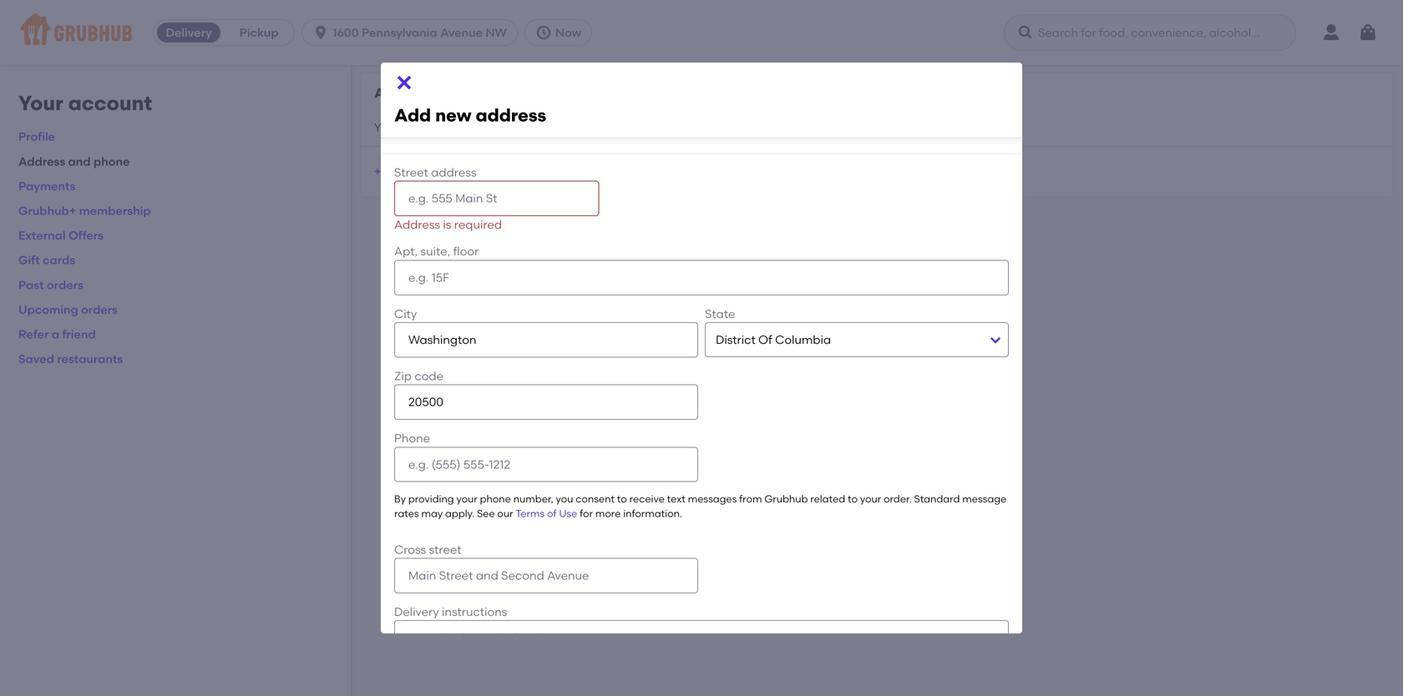 Task type: describe. For each thing, give the bounding box(es) containing it.
from
[[739, 493, 762, 505]]

main navigation navigation
[[0, 0, 1403, 65]]

address and phone
[[18, 154, 130, 169]]

a inside button
[[411, 165, 419, 179]]

order.
[[884, 493, 912, 505]]

is
[[443, 217, 451, 232]]

grubhub
[[764, 493, 808, 505]]

0 horizontal spatial a
[[52, 327, 59, 342]]

terms of use link
[[516, 508, 577, 520]]

terms of use for more information.
[[516, 508, 682, 520]]

see
[[477, 508, 495, 520]]

svg image inside now button
[[535, 24, 552, 41]]

avenue
[[440, 25, 483, 40]]

by
[[394, 493, 406, 505]]

street
[[429, 543, 461, 557]]

apt, suite, floor
[[394, 244, 479, 259]]

pickup
[[239, 25, 279, 40]]

saved restaurants
[[18, 352, 123, 366]]

message
[[962, 493, 1007, 505]]

upcoming orders link
[[18, 303, 118, 317]]

orders for past orders
[[47, 278, 83, 292]]

receive
[[629, 493, 665, 505]]

svg image inside 1600 pennsylvania avenue nw button
[[312, 24, 329, 41]]

by providing your phone number, you consent to receive text messages from grubhub related to your order. standard message rates may apply. see our
[[394, 493, 1007, 520]]

now button
[[524, 19, 599, 46]]

payments link
[[18, 179, 75, 193]]

cards
[[43, 253, 75, 267]]

gift cards link
[[18, 253, 75, 267]]

+ add a new address button
[[374, 157, 494, 187]]

refer a friend
[[18, 327, 96, 342]]

state
[[705, 307, 735, 321]]

may
[[421, 508, 443, 520]]

for
[[580, 508, 593, 520]]

address and phone link
[[18, 154, 130, 169]]

saved
[[18, 352, 54, 366]]

friend
[[62, 327, 96, 342]]

0 vertical spatial new
[[435, 105, 471, 126]]

phone
[[394, 431, 430, 445]]

address is required alert
[[394, 217, 502, 232]]

address inside button
[[448, 165, 494, 179]]

cross street
[[394, 543, 461, 557]]

Zip code telephone field
[[394, 385, 698, 420]]

now
[[555, 25, 581, 40]]

suite,
[[420, 244, 450, 259]]

payments
[[18, 179, 75, 193]]

city
[[394, 307, 417, 321]]

past orders link
[[18, 278, 83, 292]]

0 vertical spatial phone
[[93, 154, 130, 169]]

standard
[[914, 493, 960, 505]]

required
[[454, 217, 502, 232]]

zip
[[394, 369, 412, 383]]

you don't have any saved addresses.
[[374, 120, 581, 134]]

offers
[[68, 228, 104, 243]]

Cross street text field
[[394, 558, 698, 594]]

Street address text field
[[394, 181, 599, 216]]

cross
[[394, 543, 426, 557]]

2 your from the left
[[860, 493, 881, 505]]

address for address is required
[[394, 217, 440, 232]]

1 to from the left
[[617, 493, 627, 505]]

refer a friend link
[[18, 327, 96, 342]]

profile link
[[18, 130, 55, 144]]

0 vertical spatial add
[[394, 105, 431, 126]]

addresses
[[374, 85, 444, 101]]

of
[[547, 508, 557, 520]]

providing
[[408, 493, 454, 505]]

phone inside by providing your phone number, you consent to receive text messages from grubhub related to your order. standard message rates may apply. see our
[[480, 493, 511, 505]]

svg image
[[1358, 23, 1378, 43]]

membership
[[79, 204, 151, 218]]

Phone telephone field
[[394, 447, 698, 482]]

refer
[[18, 327, 49, 342]]

you
[[556, 493, 573, 505]]

apt,
[[394, 244, 418, 259]]

upcoming
[[18, 303, 78, 317]]

your
[[18, 91, 63, 115]]

external offers
[[18, 228, 104, 243]]

past
[[18, 278, 44, 292]]

+
[[374, 165, 381, 179]]

saved restaurants link
[[18, 352, 123, 366]]



Task type: vqa. For each thing, say whether or not it's contained in the screenshot.
Terms of Use link
yes



Task type: locate. For each thing, give the bounding box(es) containing it.
0 horizontal spatial delivery
[[166, 25, 212, 40]]

apply.
[[445, 508, 474, 520]]

nw
[[486, 25, 507, 40]]

your left order.
[[860, 493, 881, 505]]

past orders
[[18, 278, 83, 292]]

delivery left instructions
[[394, 605, 439, 619]]

delivery button
[[154, 19, 224, 46]]

1 horizontal spatial a
[[411, 165, 419, 179]]

account
[[68, 91, 152, 115]]

2 to from the left
[[848, 493, 858, 505]]

add new address
[[394, 105, 546, 126]]

1 vertical spatial orders
[[81, 303, 118, 317]]

City text field
[[394, 322, 698, 358]]

add right +
[[384, 165, 408, 179]]

address
[[476, 105, 546, 126], [448, 165, 494, 179], [431, 165, 476, 179]]

to right related
[[848, 493, 858, 505]]

a
[[411, 165, 419, 179], [52, 327, 59, 342]]

address down profile link
[[18, 154, 65, 169]]

0 horizontal spatial your
[[456, 493, 477, 505]]

Apt, suite, floor text field
[[394, 260, 1009, 295]]

1 horizontal spatial delivery
[[394, 605, 439, 619]]

and
[[68, 154, 91, 169]]

external
[[18, 228, 66, 243]]

messages
[[688, 493, 737, 505]]

pennsylvania
[[362, 25, 437, 40]]

grubhub+
[[18, 204, 76, 218]]

address up the apt,
[[394, 217, 440, 232]]

saved
[[484, 120, 518, 134]]

to
[[617, 493, 627, 505], [848, 493, 858, 505]]

profile
[[18, 130, 55, 144]]

1 vertical spatial address
[[394, 217, 440, 232]]

rates
[[394, 508, 419, 520]]

new down have
[[421, 165, 445, 179]]

1600 pennsylvania avenue nw
[[332, 25, 507, 40]]

1 vertical spatial phone
[[480, 493, 511, 505]]

a right +
[[411, 165, 419, 179]]

address
[[18, 154, 65, 169], [394, 217, 440, 232]]

0 vertical spatial a
[[411, 165, 419, 179]]

delivery inside button
[[166, 25, 212, 40]]

add inside "+ add a new address" button
[[384, 165, 408, 179]]

number,
[[513, 493, 553, 505]]

1 vertical spatial add
[[384, 165, 408, 179]]

street
[[394, 165, 428, 179]]

external offers link
[[18, 228, 104, 243]]

gift
[[18, 253, 40, 267]]

phone
[[93, 154, 130, 169], [480, 493, 511, 505]]

0 vertical spatial orders
[[47, 278, 83, 292]]

svg image
[[312, 24, 329, 41], [535, 24, 552, 41], [1017, 24, 1034, 41], [394, 73, 414, 93]]

address for address and phone
[[18, 154, 65, 169]]

delivery instructions
[[394, 605, 507, 619]]

delivery
[[166, 25, 212, 40], [394, 605, 439, 619]]

pickup button
[[224, 19, 294, 46]]

new inside button
[[421, 165, 445, 179]]

your account
[[18, 91, 152, 115]]

zip code
[[394, 369, 443, 383]]

upcoming orders
[[18, 303, 118, 317]]

1 your from the left
[[456, 493, 477, 505]]

0 horizontal spatial address
[[18, 154, 65, 169]]

don't
[[397, 120, 427, 134]]

more
[[595, 508, 621, 520]]

you
[[374, 120, 395, 134]]

orders up "friend"
[[81, 303, 118, 317]]

0 horizontal spatial phone
[[93, 154, 130, 169]]

orders for upcoming orders
[[81, 303, 118, 317]]

consent
[[576, 493, 615, 505]]

gift cards
[[18, 253, 75, 267]]

0 vertical spatial address
[[18, 154, 65, 169]]

use
[[559, 508, 577, 520]]

1 horizontal spatial phone
[[480, 493, 511, 505]]

1 horizontal spatial to
[[848, 493, 858, 505]]

1600
[[332, 25, 359, 40]]

phone right and
[[93, 154, 130, 169]]

new right don't
[[435, 105, 471, 126]]

0 vertical spatial delivery
[[166, 25, 212, 40]]

your up apply.
[[456, 493, 477, 505]]

code
[[414, 369, 443, 383]]

delivery for delivery instructions
[[394, 605, 439, 619]]

terms
[[516, 508, 545, 520]]

grubhub+ membership
[[18, 204, 151, 218]]

1 vertical spatial new
[[421, 165, 445, 179]]

a right "refer"
[[52, 327, 59, 342]]

addresses.
[[520, 120, 581, 134]]

1600 pennsylvania avenue nw button
[[302, 19, 524, 46]]

1 horizontal spatial your
[[860, 493, 881, 505]]

1 horizontal spatial address
[[394, 217, 440, 232]]

our
[[497, 508, 513, 520]]

1 vertical spatial delivery
[[394, 605, 439, 619]]

restaurants
[[57, 352, 123, 366]]

to up more
[[617, 493, 627, 505]]

delivery left pickup
[[166, 25, 212, 40]]

your
[[456, 493, 477, 505], [860, 493, 881, 505]]

1 vertical spatial a
[[52, 327, 59, 342]]

floor
[[453, 244, 479, 259]]

text
[[667, 493, 685, 505]]

0 horizontal spatial to
[[617, 493, 627, 505]]

add down the addresses
[[394, 105, 431, 126]]

information.
[[623, 508, 682, 520]]

related
[[810, 493, 845, 505]]

+ add a new address
[[374, 165, 494, 179]]

new
[[435, 105, 471, 126], [421, 165, 445, 179]]

have
[[429, 120, 457, 134]]

orders up upcoming orders link
[[47, 278, 83, 292]]

grubhub+ membership link
[[18, 204, 151, 218]]

add
[[394, 105, 431, 126], [384, 165, 408, 179]]

address is required
[[394, 217, 502, 232]]

delivery for delivery
[[166, 25, 212, 40]]

phone up see
[[480, 493, 511, 505]]

instructions
[[442, 605, 507, 619]]



